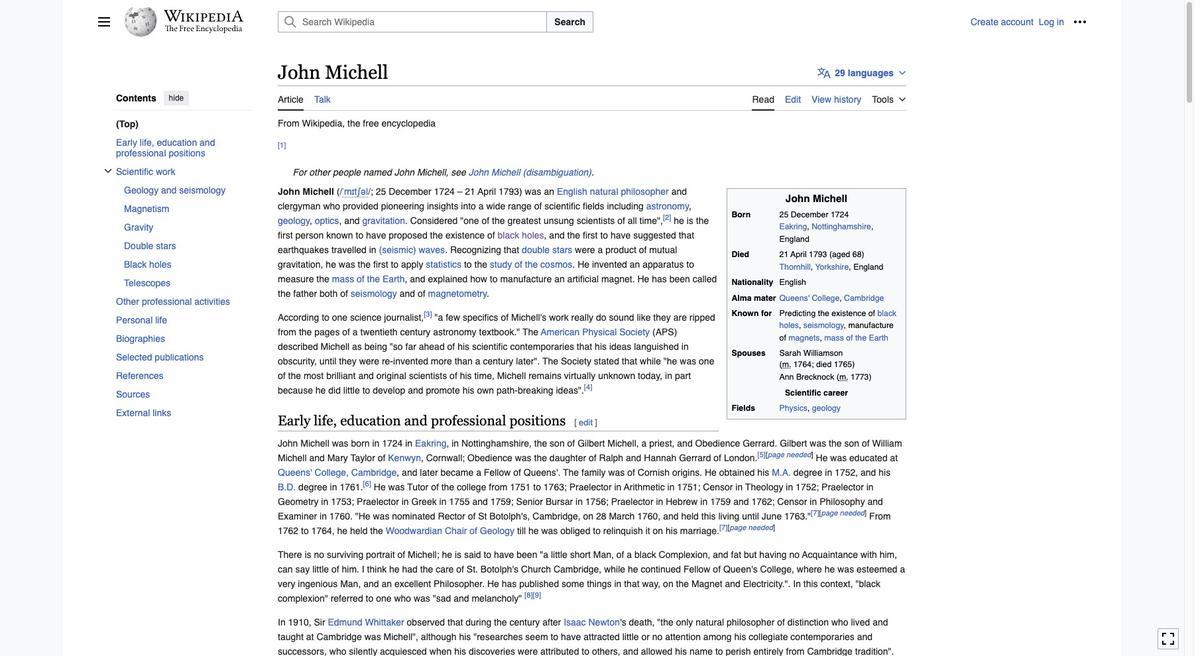 Task type: vqa. For each thing, say whether or not it's contained in the screenshot.
bottommost The
yes



Task type: describe. For each thing, give the bounding box(es) containing it.
0 horizontal spatial natural
[[590, 186, 619, 197]]

bursar
[[546, 496, 573, 507]]

greatest
[[508, 215, 541, 226]]

the inside kenwyn , cornwall; obedience was the daughter of ralph and hannah gerrard of london. [5] [ page needed ] he was educated at queens' college, cambridge , and later became a fellow of queens'. the family was of cornish origins. he obtained his m.a. degree in 1752, and his b.d. degree in 1761. [6]
[[534, 453, 547, 463]]

[6]
[[363, 479, 371, 489]]

languages
[[848, 68, 894, 78]]

in right the born
[[372, 438, 380, 449]]

of left st.
[[457, 564, 464, 575]]

from wikipedia, the free encyclopedia
[[278, 118, 436, 128]]

1 vertical spatial existence
[[832, 309, 866, 318]]

of up magnet
[[713, 564, 721, 575]]

in down 1752;
[[810, 496, 817, 507]]

in inside there is no surviving portrait of michell; he is said to have been "a little short man, of a black complexion, and fat but having no acquaintance with him, can say little of him. i think he had the care of st. botolph's church cambridge, while he continued fellow of queen's college, where he was esteemed a very ingenious man, and an excellent philosopher. he has published some things in that way, on the magnet and electricity.". in this context, "black complexion" referred to one who was "sad and melancholy"
[[793, 579, 801, 589]]

that up study
[[504, 245, 519, 255]]

and right brilliant
[[358, 371, 374, 381]]

spouses
[[732, 349, 766, 358]]

2 vertical spatial page needed link
[[730, 523, 773, 533]]

thornhill
[[780, 262, 811, 272]]

michell, inside [1] for other people named john michell, see john michell (disambiguation) .
[[417, 167, 449, 178]]

was inside , in nottinghamshire, the son of gilbert michell, a priest, and obedience gerrard. gilbert was the son of william michell and mary taylor of
[[810, 438, 827, 449]]

and down queen's
[[725, 579, 741, 589]]

1 horizontal spatial seismology
[[351, 288, 397, 299]]

earthquakes
[[278, 245, 329, 255]]

. down how
[[487, 288, 489, 299]]

insights
[[427, 201, 459, 211]]

and down think
[[364, 579, 379, 589]]

been inside there is no surviving portrait of michell; he is said to have been "a little short man, of a black complexion, and fat but having no acquaintance with him, can say little of him. i think he had the care of st. botolph's church cambridge, while he continued fellow of queen's college, where he was esteemed a very ingenious man, and an excellent philosopher. he has published some things in that way, on the magnet and electricity.". in this context, "black complexion" referred to one who was "sad and melancholy"
[[517, 550, 538, 560]]

1762
[[278, 526, 299, 536]]

in left part
[[665, 371, 673, 381]]

born
[[351, 438, 370, 449]]

to inside 'he is the first person known to have proposed the existence of'
[[356, 230, 364, 241]]

of down travelled
[[357, 274, 365, 284]]

in left '1759'
[[701, 496, 708, 507]]

from inside "a few specifics of michell's work really do sound like they are ripped from the pages of a twentieth century astronomy textbook." the
[[278, 327, 296, 337]]

praelector up the "philosophy"
[[822, 482, 864, 493]]

personal
[[116, 315, 153, 325]]

0 vertical spatial eakring
[[780, 222, 807, 232]]

of down relinquish
[[617, 550, 624, 560]]

his left own
[[463, 385, 475, 396]]

in up kenwyn
[[405, 438, 413, 449]]

michell up 25 december 1724
[[813, 193, 848, 205]]

were inside were a product of mutual gravitation, he was the first to apply
[[575, 245, 595, 255]]

telescopes
[[124, 278, 170, 288]]

theology
[[746, 482, 784, 493]]

[ edit ]
[[575, 418, 598, 428]]

fellow inside kenwyn , cornwall; obedience was the daughter of ralph and hannah gerrard of london. [5] [ page needed ] he was educated at queens' college, cambridge , and later became a fellow of queens'. the family was of cornish origins. he obtained his m.a. degree in 1752, and his b.d. degree in 1761. [6]
[[484, 467, 511, 478]]

, inside , in nottinghamshire, the son of gilbert michell, a priest, and obedience gerrard. gilbert was the son of william michell and mary taylor of
[[447, 438, 449, 449]]

scientific inside and clergyman who provided pioneering insights into a wide range of scientific fields including
[[545, 201, 580, 211]]

english inside nationality english alma mater queens' college , cambridge
[[780, 278, 807, 287]]

church
[[521, 564, 551, 575]]

ripped
[[690, 312, 716, 323]]

hide
[[169, 93, 184, 103]]

he inside , and explained how to manufacture an artificial magnet. he has been called the father both of
[[638, 274, 650, 284]]

physics , geology
[[780, 404, 841, 413]]

little up the 'ingenious'
[[312, 564, 329, 575]]

1 horizontal spatial man,
[[593, 550, 614, 560]]

"one
[[461, 215, 479, 226]]

1 vertical spatial man,
[[340, 579, 361, 589]]

[ left edit
[[575, 418, 577, 428]]

the inside "a few specifics of michell's work really do sound like they are ripped from the pages of a twentieth century astronomy textbook." the
[[523, 327, 539, 337]]

little left short
[[551, 550, 568, 560]]

a right esteemed
[[900, 564, 906, 575]]

black holes for bottom black holes link
[[780, 309, 897, 331]]

wikipedia image
[[164, 10, 243, 22]]

double stars link
[[124, 236, 251, 255]]

he inside were a product of mutual gravitation, he was the first to apply
[[326, 259, 336, 270]]

fullscreen image
[[1162, 633, 1175, 646]]

john right named
[[394, 167, 415, 178]]

scientists inside (aps) described michell as being "so far ahead of his scientific contemporaries that his ideas languished in obscurity, until they were re-invented more than a century later". the society stated that while "he was one of the most brilliant and original scientists of his time, michell remains virtually unknown today, in part because he did little to develop and promote his own path-breaking ideas".
[[409, 371, 447, 381]]

unknown
[[598, 371, 636, 381]]

contemporaries inside 's death, "the only natural philosopher of distinction who lived and taught at cambridge was michell", although his "researches seem to have attracted little or no attention among his collegiate contemporaries and successors, who silently acquiesced when his discoveries were attributed to others, and allowed his name to perish entirely from cambridge tradition
[[791, 632, 855, 642]]

he down gerrard
[[705, 467, 717, 478]]

first inside were a product of mutual gravitation, he was the first to apply
[[373, 259, 388, 270]]

no for contemporaries
[[653, 632, 663, 642]]

michell up the mary
[[301, 438, 330, 449]]

this inside 'he was tutor of the college from 1751 to 1763; praelector in arithmetic in 1751; censor in theology in 1752; praelector in geometry in 1753; praelector in greek in 1755 and 1759; senior bursar in 1756; praelector in hebrew in 1759 and 1762; censor in philosophy and examiner in 1760. "he was nominated rector of st botolph's, cambridge, on 28 march 1760, and held this living until june 1763."'
[[702, 511, 716, 522]]

1 vertical spatial 1724
[[831, 210, 849, 219]]

0 horizontal spatial earth
[[383, 274, 405, 284]]

of right study
[[515, 259, 523, 270]]

in down educated
[[867, 482, 874, 493]]

until inside 'he was tutor of the college from 1751 to 1763; praelector in arithmetic in 1751; censor in theology in 1752; praelector in geometry in 1753; praelector in greek in 1755 and 1759; senior bursar in 1756; praelector in hebrew in 1759 and 1762; censor in philosophy and examiner in 1760. "he was nominated rector of st botolph's, cambridge, on 28 march 1760, and held this living until june 1763."'
[[742, 511, 759, 522]]

most
[[304, 371, 324, 381]]

0 horizontal spatial mass of the earth link
[[332, 274, 405, 284]]

of up family
[[589, 453, 597, 463]]

of inside 's death, "the only natural philosopher of distinction who lived and taught at cambridge was michell", although his "researches seem to have attracted little or no attention among his collegiate contemporaries and successors, who silently acquiesced when his discoveries were attributed to others, and allowed his name to perish entirely from cambridge tradition
[[778, 617, 785, 628]]

till
[[517, 526, 526, 536]]

)
[[869, 373, 872, 382]]

. up statistics in the top of the page
[[445, 245, 448, 255]]

nationality english alma mater queens' college , cambridge
[[732, 278, 884, 303]]

name
[[690, 646, 713, 657]]

log in and more options image
[[1074, 15, 1087, 29]]

Search search field
[[262, 11, 971, 33]]

he inside . he invented an apparatus to measure the
[[578, 259, 590, 270]]

cambridge inside nationality english alma mater queens' college , cambridge
[[844, 294, 884, 303]]

scientists inside 'astronomy , geology , optics , and gravitation . considered "one of the greatest unsung scientists of all time", [2]'
[[577, 215, 615, 226]]

0 vertical spatial 21
[[465, 186, 476, 197]]

of left st
[[468, 511, 476, 522]]

geology for astronomy
[[278, 215, 310, 226]]

m.a.
[[772, 467, 791, 478]]

invented inside . he invented an apparatus to measure the
[[592, 259, 627, 270]]

0 vertical spatial 1724
[[434, 186, 455, 197]]

say
[[295, 564, 310, 575]]

time",
[[640, 215, 663, 226]]

1 / from the left
[[340, 186, 342, 197]]

to right said
[[484, 550, 492, 560]]

to inside , and explained how to manufacture an artificial magnet. he has been called the father both of
[[490, 274, 498, 284]]

. inside 'astronomy , geology , optics , and gravitation . considered "one of the greatest unsung scientists of all time", [2]'
[[405, 215, 408, 226]]

he inside from 1762 to 1764, he held the
[[337, 526, 348, 536]]

praelector down family
[[570, 482, 612, 493]]

astronomy inside "a few specifics of michell's work really do sound like they are ripped from the pages of a twentieth century astronomy textbook." the
[[433, 327, 477, 337]]

is for there
[[305, 550, 311, 560]]

contents
[[116, 93, 156, 103]]

menu image
[[98, 15, 111, 29]]

his down the during
[[459, 632, 471, 642]]

and inside and clergyman who provided pioneering insights into a wide range of scientific fields including
[[672, 186, 687, 197]]

had
[[402, 564, 418, 575]]

0 horizontal spatial stars
[[156, 240, 176, 251]]

and down educated
[[861, 467, 876, 478]]

cornwall;
[[426, 453, 465, 463]]

1793
[[809, 250, 827, 259]]

of up 1751
[[514, 467, 521, 478]]

and right the "philosophy"
[[868, 496, 883, 507]]

to inside 'he was tutor of the college from 1751 to 1763; praelector in arithmetic in 1751; censor in theology in 1752; praelector in geometry in 1753; praelector in greek in 1755 and 1759; senior bursar in 1756; praelector in hebrew in 1759 and 1762; censor in philosophy and examiner in 1760. "he was nominated rector of st botolph's, cambridge, on 28 march 1760, and held this living until june 1763."'
[[533, 482, 541, 493]]

like
[[637, 312, 651, 323]]

1 horizontal spatial censor
[[778, 496, 808, 507]]

nominated
[[392, 511, 436, 522]]

was up 1752,
[[831, 453, 847, 463]]

was up the context,
[[838, 564, 854, 575]]

see
[[451, 167, 466, 178]]

in up nominated at left bottom
[[402, 496, 409, 507]]

1 vertical spatial page needed
[[822, 509, 865, 518]]

where
[[797, 564, 822, 575]]

a inside and clergyman who provided pioneering insights into a wide range of scientific fields including
[[479, 201, 484, 211]]

2 vertical spatial 1724
[[382, 438, 403, 449]]

waves
[[419, 245, 445, 255]]

[7] [ page needed ]
[[811, 509, 867, 518]]

later
[[420, 467, 438, 478]]

and down hebrew
[[663, 511, 679, 522]]

0 horizontal spatial m.
[[782, 360, 792, 369]]

1 horizontal spatial [7]
[[811, 509, 820, 518]]

0 vertical spatial early life, education and professional positions
[[116, 137, 215, 158]]

there is no surviving portrait of michell; he is said to have been "a little short man, of a black complexion, and fat but having no acquaintance with him, can say little of him. i think he had the care of st. botolph's church cambridge, while he continued fellow of queen's college, where he was esteemed a very ingenious man, and an excellent philosopher. he has published some things in that way, on the magnet and electricity.". in this context, "black complexion" referred to one who was "sad and melancholy"
[[278, 550, 906, 604]]

0 vertical spatial censor
[[703, 482, 733, 493]]

michell inside , in nottinghamshire, the son of gilbert michell, a priest, and obedience gerrard. gilbert was the son of william michell and mary taylor of
[[278, 453, 307, 463]]

1 horizontal spatial degree
[[794, 467, 823, 478]]

in left arithmetic on the right bottom
[[615, 482, 622, 493]]

died 1765)
[[817, 360, 855, 369]]

, inside , and explained how to manufacture an artificial magnet. he has been called the father both of
[[405, 274, 407, 284]]

in down 'obtained'
[[736, 482, 743, 493]]

"a inside there is no surviving portrait of michell; he is said to have been "a little short man, of a black complexion, and fat but having no acquaintance with him, can say little of him. i think he had the care of st. botolph's church cambridge, while he continued fellow of queen's college, where he was esteemed a very ingenious man, and an excellent philosopher. he has published some things in that way, on the magnet and electricity.". in this context, "black complexion" referred to one who was "sad and melancholy"
[[540, 550, 549, 560]]

positions inside john michell 'element'
[[510, 413, 566, 429]]

from inside 'he was tutor of the college from 1751 to 1763; praelector in arithmetic in 1751; censor in theology in 1752; praelector in geometry in 1753; praelector in greek in 1755 and 1759; senior bursar in 1756; praelector in hebrew in 1759 and 1762; censor in philosophy and examiner in 1760. "he was nominated rector of st botolph's, cambridge, on 28 march 1760, and held this living until june 1763."'
[[489, 482, 508, 493]]

edit link
[[579, 418, 593, 428]]

in inside the , and the first to have suggested that earthquakes travelled in
[[369, 245, 377, 255]]

of down than
[[450, 371, 458, 381]]

that inside the , and the first to have suggested that earthquakes travelled in
[[679, 230, 695, 241]]

and up living
[[734, 496, 749, 507]]

0 horizontal spatial december
[[389, 186, 432, 197]]

0 horizontal spatial in
[[278, 617, 286, 628]]

1 vertical spatial seismology link
[[804, 321, 844, 331]]

edit
[[579, 418, 593, 428]]

of up died 1765)
[[847, 334, 853, 343]]

he left had
[[389, 564, 400, 575]]

a inside (aps) described michell as being "so far ahead of his scientific contemporaries that his ideas languished in obscurity, until they were re-invented more than a century later". the society stated that while "he was one of the most brilliant and original scientists of his time, michell remains virtually unknown today, in part because he did little to develop and promote his own path-breaking ideas".
[[475, 356, 481, 367]]

john up clergyman
[[278, 186, 300, 197]]

proposed
[[389, 230, 428, 241]]

positions inside "early life, education and professional positions" link
[[169, 148, 205, 158]]

0 vertical spatial john michell
[[278, 62, 388, 83]]

was down ralph
[[609, 467, 625, 478]]

on inside there is no surviving portrait of michell; he is said to have been "a little short man, of a black complexion, and fat but having no acquaintance with him, can say little of him. i think he had the care of st. botolph's church cambridge, while he continued fellow of queen's college, where he was esteemed a very ingenious man, and an excellent philosopher. he has published some things in that way, on the magnet and electricity.". in this context, "black complexion" referred to one who was "sad and melancholy"
[[663, 579, 674, 589]]

black inside there is no surviving portrait of michell; he is said to have been "a little short man, of a black complexion, and fat but having no acquaintance with him, can say little of him. i think he had the care of st. botolph's church cambridge, while he continued fellow of queen's college, where he was esteemed a very ingenious man, and an excellent philosopher. he has published some things in that way, on the magnet and electricity.". in this context, "black complexion" referred to one who was "sad and melancholy"
[[635, 550, 656, 560]]

external links
[[116, 408, 171, 418]]

do
[[596, 312, 607, 323]]

the free encyclopedia image
[[165, 25, 242, 34]]

magnets link
[[789, 334, 820, 343]]

early life, education and professional positions inside john michell 'element'
[[278, 413, 566, 429]]

his down physical
[[595, 341, 607, 352]]

the inside "a few specifics of michell's work really do sound like they are ripped from the pages of a twentieth century astronomy textbook." the
[[299, 327, 312, 337]]

journalist,
[[384, 312, 424, 323]]

manufacture inside , manufacture of
[[849, 321, 894, 331]]

was down excellent
[[414, 593, 430, 604]]

nottinghamshire,
[[462, 438, 532, 449]]

black holes for leftmost black holes link
[[498, 230, 544, 241]]

0 horizontal spatial april
[[478, 186, 496, 197]]

publications
[[155, 352, 204, 362]]

and right develop
[[408, 385, 424, 396]]

"so
[[390, 341, 403, 352]]

from for from wikipedia, the free encyclopedia
[[278, 118, 300, 128]]

williamson
[[804, 349, 843, 358]]

john up john michell ( / ˈ m ɪ tʃ əl / ; 25 december 1724 – 21 april 1793) was an english natural philosopher
[[469, 167, 489, 178]]

praelector down [6] link
[[357, 496, 399, 507]]

0 vertical spatial eakring link
[[780, 222, 807, 232]]

to down "recognizing"
[[464, 259, 472, 270]]

he down acquaintance
[[825, 564, 835, 575]]

personal life
[[116, 315, 167, 325]]

develop
[[373, 385, 405, 396]]

and up gerrard
[[677, 438, 693, 449]]

edmund whittaker link
[[328, 617, 404, 628]]

0 vertical spatial education
[[157, 137, 197, 148]]

philosopher inside 's death, "the only natural philosopher of distinction who lived and taught at cambridge was michell", although his "researches seem to have attracted little or no attention among his collegiate contemporaries and successors, who silently acquiesced when his discoveries were attributed to others, and allowed his name to perish entirely from cambridge tradition
[[727, 617, 775, 628]]

of up daughter on the left bottom
[[568, 438, 575, 449]]

, inside the , england
[[872, 222, 874, 232]]

1793)
[[499, 186, 523, 197]]

life, inside "early life, education and professional positions" link
[[140, 137, 154, 148]]

to down among
[[716, 646, 723, 657]]

in left 1752,
[[825, 467, 833, 478]]

that down ideas
[[622, 356, 638, 367]]

0 vertical spatial mass
[[332, 274, 354, 284]]

william
[[873, 438, 902, 449]]

0 horizontal spatial no
[[314, 550, 324, 560]]

twentieth
[[361, 327, 398, 337]]

on inside the woodwardian chair of geology till he was obliged to relinquish it on his marriage. [7] [ page needed ]
[[653, 526, 663, 536]]

1 horizontal spatial mass
[[825, 334, 844, 343]]

seismology inside geology and seismology link
[[179, 185, 226, 195]]

his down educated
[[879, 467, 891, 478]]

double stars link
[[522, 245, 573, 255]]

0 vertical spatial geology
[[124, 185, 159, 195]]

others,
[[592, 646, 621, 657]]

his down than
[[460, 371, 472, 381]]

2 vertical spatial century
[[510, 617, 540, 628]]

england inside the 21 april 1793 (aged 68) thornhill , yorkshire , england
[[854, 262, 884, 272]]

that down american physical society link
[[577, 341, 592, 352]]

john michell main content
[[273, 60, 1087, 657]]

hide button
[[164, 91, 189, 105]]

scientific inside (aps) described michell as being "so far ahead of his scientific contemporaries that his ideas languished in obscurity, until they were re-invented more than a century later". the society stated that while "he was one of the most brilliant and original scientists of his time, michell remains virtually unknown today, in part because he did little to develop and promote his own path-breaking ideas".
[[472, 341, 508, 352]]

[ inside kenwyn , cornwall; obedience was the daughter of ralph and hannah gerrard of london. [5] [ page needed ] he was educated at queens' college, cambridge , and later became a fellow of queens'. the family was of cornish origins. he obtained his m.a. degree in 1752, and his b.d. degree in 1761. [6]
[[766, 450, 768, 460]]

[9]
[[533, 591, 541, 600]]

0 vertical spatial 25
[[376, 186, 386, 197]]

1 vertical spatial mass of the earth link
[[825, 334, 889, 343]]

john up article link
[[278, 62, 321, 83]]

0 horizontal spatial degree
[[299, 482, 327, 493]]

praelector up march
[[611, 496, 654, 507]]

in down queens' college, cambridge link
[[330, 482, 337, 493]]

1 vertical spatial geology link
[[812, 404, 841, 413]]

was inside (aps) described michell as being "so far ahead of his scientific contemporaries that his ideas languished in obscurity, until they were re-invented more than a century later". the society stated that while "he was one of the most brilliant and original scientists of his time, michell remains virtually unknown today, in part because he did little to develop and promote his own path-breaking ideas".
[[680, 356, 697, 367]]

the inside 'he was tutor of the college from 1751 to 1763; praelector in arithmetic in 1751; censor in theology in 1752; praelector in geometry in 1753; praelector in greek in 1755 and 1759; senior bursar in 1756; praelector in hebrew in 1759 and 1762; censor in philosophy and examiner in 1760. "he was nominated rector of st botolph's, cambridge, on 28 march 1760, and held this living until june 1763."'
[[442, 482, 454, 493]]

both
[[320, 288, 338, 299]]

2 son from the left
[[845, 438, 860, 449]]

black for bottom black holes link
[[878, 309, 897, 318]]

0 horizontal spatial english
[[557, 186, 588, 197]]

] right edit
[[595, 418, 598, 428]]

from for from 1762 to 1764, he held the
[[870, 511, 891, 522]]

of inside were a product of mutual gravitation, he was the first to apply
[[639, 245, 647, 255]]

john michell was born in 1724 in eakring
[[278, 438, 447, 449]]

of up educated
[[862, 438, 870, 449]]

existence inside 'he is the first person known to have proposed the existence of'
[[446, 230, 485, 241]]

is for he
[[687, 215, 694, 226]]

ˈ
[[342, 186, 344, 197]]

with
[[861, 550, 877, 560]]

references link
[[116, 366, 251, 385]]

allowed
[[641, 646, 673, 657]]

of right gerrard
[[714, 453, 722, 463]]

0 vertical spatial page needed link
[[768, 450, 812, 460]]

was left tutor
[[388, 482, 405, 493]]

an inside there is no surviving portrait of michell; he is said to have been "a little short man, of a black complexion, and fat but having no acquaintance with him, can say little of him. i think he had the care of st. botolph's church cambridge, while he continued fellow of queen's college, where he was esteemed a very ingenious man, and an excellent philosopher. he has published some things in that way, on the magnet and electricity.". in this context, "black complexion" referred to one who was "sad and melancholy"
[[382, 579, 392, 589]]

1 horizontal spatial is
[[455, 550, 462, 560]]

29 languages
[[835, 68, 894, 78]]

holes for bottom black holes link
[[780, 321, 799, 331]]

1752;
[[796, 482, 819, 493]]

1 gilbert from the left
[[578, 438, 605, 449]]

who left silently
[[330, 646, 347, 657]]

of inside , manufacture of
[[780, 334, 787, 343]]

1 horizontal spatial society
[[620, 327, 650, 337]]

in left 1756;
[[576, 496, 583, 507]]

one inside (aps) described michell as being "so far ahead of his scientific contemporaries that his ideas languished in obscurity, until they were re-invented more than a century later". the society stated that while "he was one of the most brilliant and original scientists of his time, michell remains virtually unknown today, in part because he did little to develop and promote his own path-breaking ideas".
[[699, 356, 715, 367]]

pioneering
[[381, 201, 425, 211]]

he inside there is no surviving portrait of michell; he is said to have been "a little short man, of a black complexion, and fat but having no acquaintance with him, can say little of him. i think he had the care of st. botolph's church cambridge, while he continued fellow of queen's college, where he was esteemed a very ingenious man, and an excellent philosopher. he has published some things in that way, on the magnet and electricity.". in this context, "black complexion" referred to one who was "sad and melancholy"
[[488, 579, 499, 589]]

distinction
[[788, 617, 829, 628]]

to down after
[[551, 632, 559, 642]]

century inside "a few specifics of michell's work really do sound like they are ripped from the pages of a twentieth century astronomy textbook." the
[[400, 327, 431, 337]]

0 vertical spatial early
[[116, 137, 137, 148]]

little inside (aps) described michell as being "so far ahead of his scientific contemporaries that his ideas languished in obscurity, until they were re-invented more than a century later". the society stated that while "he was one of the most brilliant and original scientists of his time, michell remains virtually unknown today, in part because he did little to develop and promote his own path-breaking ideas".
[[343, 385, 360, 396]]

log in link
[[1039, 17, 1065, 27]]

0 vertical spatial geology link
[[278, 215, 310, 226]]

was up queens'.
[[515, 453, 532, 463]]

he inside the woodwardian chair of geology till he was obliged to relinquish it on his marriage. [7] [ page needed ]
[[529, 526, 539, 536]]

john michell element
[[278, 111, 907, 657]]

queens' inside nationality english alma mater queens' college , cambridge
[[780, 294, 810, 303]]

scientific for scientific career
[[785, 389, 822, 398]]

sarah
[[780, 349, 802, 358]]

0 horizontal spatial philosopher
[[621, 186, 669, 197]]

john up 25 december 1724
[[786, 193, 810, 205]]

first for to
[[583, 230, 598, 241]]

of up because
[[278, 371, 286, 381]]

an down (disambiguation)
[[544, 186, 555, 197]]

a down relinquish
[[627, 550, 632, 560]]

michell up path-
[[497, 371, 526, 381]]

england inside the , england
[[780, 235, 810, 244]]

2 horizontal spatial (
[[837, 373, 840, 382]]

and down the lived
[[857, 632, 873, 642]]

and down philosopher.
[[454, 593, 469, 604]]

st.
[[467, 564, 478, 575]]

[6] link
[[363, 479, 371, 489]]

2 vertical spatial seismology
[[804, 321, 844, 331]]

it
[[646, 526, 650, 536]]

of up "[3]"
[[418, 288, 426, 299]]

1755
[[449, 496, 470, 507]]

the inside , and explained how to manufacture an artificial magnet. he has been called the father both of
[[278, 288, 291, 299]]

1 horizontal spatial m.
[[840, 373, 849, 382]]

he left "continued" on the right bottom of page
[[628, 564, 638, 575]]

black for leftmost black holes link
[[498, 230, 520, 241]]

[8] link
[[525, 591, 533, 600]]

while inside (aps) described michell as being "so far ahead of his scientific contemporaries that his ideas languished in obscurity, until they were re-invented more than a century later". the society stated that while "he was one of the most brilliant and original scientists of his time, michell remains virtually unknown today, in part because he did little to develop and promote his own path-breaking ideas".
[[640, 356, 661, 367]]

1 vertical spatial eakring
[[415, 438, 447, 449]]

he inside (aps) described michell as being "so far ahead of his scientific contemporaries that his ideas languished in obscurity, until they were re-invented more than a century later". the society stated that while "he was one of the most brilliant and original scientists of his time, michell remains virtually unknown today, in part because he did little to develop and promote his own path-breaking ideas".
[[316, 385, 326, 396]]

1 vertical spatial earth
[[869, 334, 889, 343]]

first for person
[[278, 230, 293, 241]]

was up the mary
[[332, 438, 349, 449]]

were inside (aps) described michell as being "so far ahead of his scientific contemporaries that his ideas languished in obscurity, until they were re-invented more than a century later". the society stated that while "he was one of the most brilliant and original scientists of his time, michell remains virtually unknown today, in part because he did little to develop and promote his own path-breaking ideas".
[[359, 356, 379, 367]]

biographies link
[[116, 329, 251, 348]]

[4]
[[584, 383, 593, 392]]

0 horizontal spatial work
[[156, 166, 175, 177]]

recognizing
[[450, 245, 501, 255]]

1752,
[[835, 467, 858, 478]]

and right others,
[[623, 646, 639, 657]]

little inside 's death, "the only natural philosopher of distinction who lived and taught at cambridge was michell", although his "researches seem to have attracted little or no attention among his collegiate contemporaries and successors, who silently acquiesced when his discoveries were attributed to others, and allowed his name to perish entirely from cambridge tradition
[[623, 632, 639, 642]]

no for say
[[790, 550, 800, 560]]

1 son from the left
[[550, 438, 565, 449]]

philosopher.
[[434, 579, 485, 589]]

0 horizontal spatial eakring link
[[415, 438, 447, 449]]

professional inside 'other professional activities' link
[[142, 296, 192, 307]]

geology and seismology
[[124, 185, 226, 195]]

1 vertical spatial page needed link
[[822, 509, 865, 518]]

he up 1752;
[[816, 453, 828, 463]]

0 horizontal spatial black holes link
[[498, 230, 544, 241]]

can
[[278, 564, 293, 575]]

1 vertical spatial black holes link
[[780, 309, 897, 331]]

telescopes link
[[124, 274, 251, 292]]

until inside (aps) described michell as being "so far ahead of his scientific contemporaries that his ideas languished in obscurity, until they were re-invented more than a century later". the society stated that while "he was one of the most brilliant and original scientists of his time, michell remains virtually unknown today, in part because he did little to develop and promote his own path-breaking ideas".
[[320, 356, 337, 367]]



Task type: locate. For each thing, give the bounding box(es) containing it.
he inside 'he was tutor of the college from 1751 to 1763; praelector in arithmetic in 1751; censor in theology in 1752; praelector in geometry in 1753; praelector in greek in 1755 and 1759; senior bursar in 1756; praelector in hebrew in 1759 and 1762; censor in philosophy and examiner in 1760. "he was nominated rector of st botolph's, cambridge, on 28 march 1760, and held this living until june 1763."'
[[374, 482, 386, 493]]

0 horizontal spatial michell,
[[417, 167, 449, 178]]

an down product
[[630, 259, 640, 270]]

0 vertical spatial earth
[[383, 274, 405, 284]]

his right when at the left of page
[[454, 646, 466, 657]]

tools
[[872, 94, 894, 105]]

because
[[278, 385, 313, 396]]

1 horizontal spatial michell,
[[608, 438, 639, 449]]

been
[[670, 274, 690, 284], [517, 550, 538, 560]]

michell up talk link
[[325, 62, 388, 83]]

was right "he on the left
[[373, 511, 390, 522]]

cornish
[[638, 467, 670, 478]]

perish
[[726, 646, 751, 657]]

professional inside john michell 'element'
[[431, 413, 506, 429]]

early inside john michell 'element'
[[278, 413, 311, 429]]

of down later
[[431, 482, 439, 493]]

to inside from 1762 to 1764, he held the
[[301, 526, 309, 536]]

[7] link
[[811, 509, 820, 518], [720, 523, 728, 533]]

have inside the , and the first to have suggested that earthquakes travelled in
[[611, 230, 631, 241]]

0 vertical spatial from
[[278, 118, 300, 128]]

cambridge, inside 'he was tutor of the college from 1751 to 1763; praelector in arithmetic in 1751; censor in theology in 1752; praelector in geometry in 1753; praelector in greek in 1755 and 1759; senior bursar in 1756; praelector in hebrew in 1759 and 1762; censor in philosophy and examiner in 1760. "he was nominated rector of st botolph's, cambridge, on 28 march 1760, and held this living until june 1763."'
[[533, 511, 581, 522]]

geology down career
[[812, 404, 841, 413]]

1 horizontal spatial until
[[742, 511, 759, 522]]

0 vertical spatial astronomy
[[646, 201, 690, 211]]

to left develop
[[363, 385, 370, 396]]

geology down clergyman
[[278, 215, 310, 226]]

collegiate
[[749, 632, 788, 642]]

one inside the according to one science journalist, [3]
[[332, 312, 348, 323]]

1724
[[434, 186, 455, 197], [831, 210, 849, 219], [382, 438, 403, 449]]

who up optics
[[323, 201, 340, 211]]

2 / from the left
[[368, 186, 371, 197]]

21 inside the 21 april 1793 (aged 68) thornhill , yorkshire , england
[[780, 250, 789, 259]]

little
[[343, 385, 360, 396], [551, 550, 568, 560], [312, 564, 329, 575], [623, 632, 639, 642]]

the inside kenwyn , cornwall; obedience was the daughter of ralph and hannah gerrard of london. [5] [ page needed ] he was educated at queens' college, cambridge , and later became a fellow of queens'. the family was of cornish origins. he obtained his m.a. degree in 1752, and his b.d. degree in 1761. [6]
[[563, 467, 579, 478]]

in up 1764,
[[320, 511, 327, 522]]

1 vertical spatial college,
[[760, 564, 795, 575]]

article
[[278, 94, 304, 105]]

of inside and clergyman who provided pioneering insights into a wide range of scientific fields including
[[534, 201, 542, 211]]

. inside . he invented an apparatus to measure the
[[573, 259, 575, 270]]

1 vertical spatial april
[[791, 250, 807, 259]]

college, inside kenwyn , cornwall; obedience was the daughter of ralph and hannah gerrard of london. [5] [ page needed ] he was educated at queens' college, cambridge , and later became a fellow of queens'. the family was of cornish origins. he obtained his m.a. degree in 1752, and his b.d. degree in 1761. [6]
[[315, 467, 349, 478]]

to up pages
[[322, 312, 330, 323]]

0 vertical spatial [7]
[[811, 509, 820, 518]]

page needed for marriage.
[[730, 523, 773, 533]]

scientific inside john michell 'element'
[[785, 389, 822, 398]]

0 horizontal spatial one
[[332, 312, 348, 323]]

"a up church
[[540, 550, 549, 560]]

is up say
[[305, 550, 311, 560]]

of down cambridge link
[[869, 309, 876, 318]]

0 horizontal spatial seismology link
[[351, 288, 397, 299]]

0 vertical spatial college,
[[315, 467, 349, 478]]

from inside from 1762 to 1764, he held the
[[870, 511, 891, 522]]

john michell ( / ˈ m ɪ tʃ əl / ; 25 december 1724 – 21 april 1793) was an english natural philosopher
[[278, 186, 669, 197]]

1 vertical spatial this
[[804, 579, 818, 589]]

( for m.
[[780, 360, 782, 369]]

1 horizontal spatial they
[[654, 312, 671, 323]]

manufacture inside , and explained how to manufacture an artificial magnet. he has been called the father both of
[[500, 274, 552, 284]]

0 vertical spatial society
[[620, 327, 650, 337]]

an down think
[[382, 579, 392, 589]]

has inside there is no surviving portrait of michell; he is said to have been "a little short man, of a black complexion, and fat but having no acquaintance with him, can say little of him. i think he had the care of st. botolph's church cambridge, while he continued fellow of queen's college, where he was esteemed a very ingenious man, and an excellent philosopher. he has published some things in that way, on the magnet and electricity.". in this context, "black complexion" referred to one who was "sad and melancholy"
[[502, 579, 517, 589]]

to inside were a product of mutual gravitation, he was the first to apply
[[391, 259, 399, 270]]

2 horizontal spatial were
[[575, 245, 595, 255]]

( for /
[[337, 186, 340, 197]]

seem
[[526, 632, 548, 642]]

contemporaries inside (aps) described michell as being "so far ahead of his scientific contemporaries that his ideas languished in obscurity, until they were re-invented more than a century later". the society stated that while "he was one of the most brilliant and original scientists of his time, michell remains virtually unknown today, in part because he did little to develop and promote his own path-breaking ideas".
[[510, 341, 574, 352]]

the inside (aps) described michell as being "so far ahead of his scientific contemporaries that his ideas languished in obscurity, until they were re-invented more than a century later". the society stated that while "he was one of the most brilliant and original scientists of his time, michell remains virtually unknown today, in part because he did little to develop and promote his own path-breaking ideas".
[[288, 371, 301, 381]]

is
[[687, 215, 694, 226], [305, 550, 311, 560], [455, 550, 462, 560]]

than
[[455, 356, 473, 367]]

little right the did
[[343, 385, 360, 396]]

1 horizontal spatial england
[[854, 262, 884, 272]]

century up 'seem'
[[510, 617, 540, 628]]

while
[[640, 356, 661, 367], [604, 564, 626, 575]]

"sad
[[433, 593, 451, 604]]

to inside (aps) described michell as being "so far ahead of his scientific contemporaries that his ideas languished in obscurity, until they were re-invented more than a century later". the society stated that while "he was one of the most brilliant and original scientists of his time, michell remains virtually unknown today, in part because he did little to develop and promote his own path-breaking ideas".
[[363, 385, 370, 396]]

0 vertical spatial while
[[640, 356, 661, 367]]

in inside there is no surviving portrait of michell; he is said to have been "a little short man, of a black complexion, and fat but having no acquaintance with him, can say little of him. i think he had the care of st. botolph's church cambridge, while he continued fellow of queen's college, where he was esteemed a very ingenious man, and an excellent philosopher. he has published some things in that way, on the magnet and electricity.". in this context, "black complexion" referred to one who was "sad and melancholy"
[[614, 579, 622, 589]]

have down gravitation
[[366, 230, 386, 241]]

a left priest,
[[642, 438, 647, 449]]

1 horizontal spatial this
[[804, 579, 818, 589]]

, and the first to have suggested that earthquakes travelled in
[[278, 230, 695, 255]]

1762;
[[752, 496, 775, 507]]

england
[[780, 235, 810, 244], [854, 262, 884, 272]]

and
[[200, 137, 215, 148], [161, 185, 177, 195], [672, 186, 687, 197], [344, 215, 360, 226], [549, 230, 565, 241], [410, 274, 426, 284], [400, 288, 415, 299], [358, 371, 374, 381], [408, 385, 424, 396], [404, 413, 428, 429], [677, 438, 693, 449], [309, 453, 325, 463], [626, 453, 642, 463], [402, 467, 418, 478], [861, 467, 876, 478], [473, 496, 488, 507], [734, 496, 749, 507], [868, 496, 883, 507], [663, 511, 679, 522], [713, 550, 729, 560], [364, 579, 379, 589], [725, 579, 741, 589], [454, 593, 469, 604], [873, 617, 889, 628], [857, 632, 873, 642], [623, 646, 639, 657]]

Search Wikipedia search field
[[278, 11, 547, 33]]

[2] link
[[663, 213, 672, 222]]

seismology down predicting the existence of
[[804, 321, 844, 331]]

measure
[[278, 274, 314, 284]]

0 horizontal spatial early
[[116, 137, 137, 148]]

25 december 1724
[[780, 210, 849, 219]]

to
[[356, 230, 364, 241], [601, 230, 608, 241], [391, 259, 399, 270], [464, 259, 472, 270], [687, 259, 695, 270], [490, 274, 498, 284], [322, 312, 330, 323], [363, 385, 370, 396], [533, 482, 541, 493], [301, 526, 309, 536], [593, 526, 601, 536], [484, 550, 492, 560], [366, 593, 374, 604], [551, 632, 559, 642], [582, 646, 590, 657], [716, 646, 723, 657]]

was inside the woodwardian chair of geology till he was obliged to relinquish it on his marriage. [7] [ page needed ]
[[542, 526, 558, 536]]

of right taylor
[[378, 453, 386, 463]]

botolph's
[[481, 564, 519, 575]]

michell down pages
[[321, 341, 350, 352]]

was inside were a product of mutual gravitation, he was the first to apply
[[339, 259, 355, 270]]

0 vertical spatial were
[[575, 245, 595, 255]]

who inside there is no surviving portrait of michell; he is said to have been "a little short man, of a black complexion, and fat but having no acquaintance with him, can say little of him. i think he had the care of st. botolph's church cambridge, while he continued fellow of queen's college, where he was esteemed a very ingenious man, and an excellent philosopher. he has published some things in that way, on the magnet and electricity.". in this context, "black complexion" referred to one who was "sad and melancholy"
[[394, 593, 411, 604]]

1 horizontal spatial astronomy
[[646, 201, 690, 211]]

0 vertical spatial geology
[[278, 215, 310, 226]]

astronomy , geology , optics , and gravitation . considered "one of the greatest unsung scientists of all time", [2]
[[278, 201, 692, 226]]

1 horizontal spatial college,
[[760, 564, 795, 575]]

0 horizontal spatial college,
[[315, 467, 349, 478]]

0 vertical spatial scientific
[[116, 166, 153, 177]]

1 vertical spatial positions
[[510, 413, 566, 429]]

they inside "a few specifics of michell's work really do sound like they are ripped from the pages of a twentieth century astronomy textbook." the
[[654, 312, 671, 323]]

0 horizontal spatial man,
[[340, 579, 361, 589]]

1 vertical spatial contemporaries
[[791, 632, 855, 642]]

in inside , in nottinghamshire, the son of gilbert michell, a priest, and obedience gerrard. gilbert was the son of william michell and mary taylor of
[[452, 438, 459, 449]]

note
[[278, 165, 907, 180]]

1 horizontal spatial existence
[[832, 309, 866, 318]]

in left 1753;
[[321, 496, 329, 507]]

the inside were a product of mutual gravitation, he was the first to apply
[[358, 259, 371, 270]]

1 horizontal spatial stars
[[553, 245, 573, 255]]

"a few specifics of michell's work really do sound like they are ripped from the pages of a twentieth century astronomy textbook." the
[[278, 312, 716, 337]]

work
[[156, 166, 175, 177], [549, 312, 569, 323]]

0 horizontal spatial (
[[337, 186, 340, 197]]

of up textbook." on the left of page
[[501, 312, 509, 323]]

1 horizontal spatial early life, education and professional positions
[[278, 413, 566, 429]]

. inside [1] for other people named john michell, see john michell (disambiguation) .
[[592, 167, 594, 178]]

2 vertical spatial on
[[663, 579, 674, 589]]

obedience inside , in nottinghamshire, the son of gilbert michell, a priest, and obedience gerrard. gilbert was the son of william michell and mary taylor of
[[696, 438, 740, 449]]

0 horizontal spatial invented
[[393, 356, 428, 367]]

black up "continued" on the right bottom of page
[[635, 550, 656, 560]]

april up thornhill
[[791, 250, 807, 259]]

0 horizontal spatial [7] link
[[720, 523, 728, 533]]

2 vertical spatial black
[[635, 550, 656, 560]]

american physical society
[[541, 327, 650, 337]]

march
[[609, 511, 635, 522]]

language progressive image
[[818, 66, 831, 79]]

a inside were a product of mutual gravitation, he was the first to apply
[[598, 245, 603, 255]]

1 horizontal spatial holes
[[522, 230, 544, 241]]

history
[[834, 94, 862, 105]]

portrait
[[366, 550, 395, 560]]

in right log
[[1057, 17, 1065, 27]]

manufacture down study of the cosmos link
[[500, 274, 552, 284]]

newton
[[589, 617, 620, 628]]

no up where
[[790, 550, 800, 560]]

black holes down greatest
[[498, 230, 544, 241]]

to inside . he invented an apparatus to measure the
[[687, 259, 695, 270]]

of up had
[[398, 550, 405, 560]]

0 horizontal spatial 1724
[[382, 438, 403, 449]]

stated
[[594, 356, 619, 367]]

[ inside the woodwardian chair of geology till he was obliged to relinquish it on his marriage. [7] [ page needed ]
[[728, 523, 730, 533]]

black holes up the 'magnets , mass of the earth'
[[780, 309, 897, 331]]

0 vertical spatial held
[[681, 511, 699, 522]]

england down (aged 68)
[[854, 262, 884, 272]]

when
[[430, 646, 452, 657]]

own
[[477, 385, 494, 396]]

scientific work
[[116, 166, 175, 177]]

magnetism link
[[124, 199, 251, 218]]

1 vertical spatial [7] link
[[720, 523, 728, 533]]

0 vertical spatial invented
[[592, 259, 627, 270]]

on inside 'he was tutor of the college from 1751 to 1763; praelector in arithmetic in 1751; censor in theology in 1752; praelector in geometry in 1753; praelector in greek in 1755 and 1759; senior bursar in 1756; praelector in hebrew in 1759 and 1762; censor in philosophy and examiner in 1760. "he was nominated rector of st botolph's, cambridge, on 28 march 1760, and held this living until june 1763."'
[[583, 511, 594, 522]]

examiner
[[278, 511, 317, 522]]

a inside "a few specifics of michell's work really do sound like they are ripped from the pages of a twentieth century astronomy textbook." the
[[353, 327, 358, 337]]

fellow inside there is no surviving portrait of michell; he is said to have been "a little short man, of a black complexion, and fat but having no acquaintance with him, can say little of him. i think he had the care of st. botolph's church cambridge, while he continued fellow of queen's college, where he was esteemed a very ingenious man, and an excellent philosopher. he has published some things in that way, on the magnet and electricity.". in this context, "black complexion" referred to one who was "sad and melancholy"
[[684, 564, 711, 575]]

one inside there is no surviving portrait of michell; he is said to have been "a little short man, of a black complexion, and fat but having no acquaintance with him, can say little of him. i think he had the care of st. botolph's church cambridge, while he continued fellow of queen's college, where he was esteemed a very ingenious man, and an excellent philosopher. he has published some things in that way, on the magnet and electricity.". in this context, "black complexion" referred to one who was "sad and melancholy"
[[376, 593, 392, 604]]

0 horizontal spatial eakring
[[415, 438, 447, 449]]

gravitation link
[[362, 215, 405, 226]]

product
[[606, 245, 637, 255]]

0 vertical spatial black holes link
[[498, 230, 544, 241]]

to right how
[[490, 274, 498, 284]]

personal tools navigation
[[971, 11, 1091, 33]]

he
[[578, 259, 590, 270], [638, 274, 650, 284], [816, 453, 828, 463], [705, 467, 717, 478], [374, 482, 386, 493], [488, 579, 499, 589]]

philosopher up including
[[621, 186, 669, 197]]

1 horizontal spatial december
[[791, 210, 829, 219]]

0 vertical spatial professional
[[116, 148, 166, 158]]

hannah
[[644, 453, 677, 463]]

fellow up magnet
[[684, 564, 711, 575]]

april inside the 21 april 1793 (aged 68) thornhill , yorkshire , england
[[791, 250, 807, 259]]

astronomy down few
[[433, 327, 477, 337]]

daughter
[[550, 453, 586, 463]]

degree up 1752;
[[794, 467, 823, 478]]

while up today,
[[640, 356, 661, 367]]

educated
[[850, 453, 888, 463]]

chair
[[445, 526, 467, 536]]

suggested
[[634, 230, 676, 241]]

1 vertical spatial scientific
[[785, 389, 822, 398]]

the inside the , and the first to have suggested that earthquakes travelled in
[[568, 230, 580, 241]]

1 horizontal spatial early
[[278, 413, 311, 429]]

society inside (aps) described michell as being "so far ahead of his scientific contemporaries that his ideas languished in obscurity, until they were re-invented more than a century later". the society stated that while "he was one of the most brilliant and original scientists of his time, michell remains virtually unknown today, in part because he did little to develop and promote his own path-breaking ideas".
[[561, 356, 592, 367]]

on down "continued" on the right bottom of page
[[663, 579, 674, 589]]

1 vertical spatial invented
[[393, 356, 428, 367]]

travelled
[[332, 245, 367, 255]]

an inside , and explained how to manufacture an artificial magnet. he has been called the father both of
[[555, 274, 565, 284]]

1 vertical spatial 25
[[780, 210, 789, 219]]

1 horizontal spatial black holes
[[780, 309, 897, 331]]

cambridge right college
[[844, 294, 884, 303]]

1 vertical spatial michell,
[[608, 438, 639, 449]]

astronomy inside 'astronomy , geology , optics , and gravitation . considered "one of the greatest unsung scientists of all time", [2]'
[[646, 201, 690, 211]]

work inside "a few specifics of michell's work really do sound like they are ripped from the pages of a twentieth century astronomy textbook." the
[[549, 312, 569, 323]]

0 vertical spatial this
[[702, 511, 716, 522]]

ahead
[[419, 341, 445, 352]]

other professional activities link
[[116, 292, 251, 311]]

–
[[457, 186, 463, 197]]

0 horizontal spatial geology
[[124, 185, 159, 195]]

stars up cosmos
[[553, 245, 573, 255]]

2 gilbert from the left
[[780, 438, 808, 449]]

[7] inside the woodwardian chair of geology till he was obliged to relinquish it on his marriage. [7] [ page needed ]
[[720, 523, 728, 533]]

25 right born
[[780, 210, 789, 219]]

1 vertical spatial geology
[[812, 404, 841, 413]]

] inside the woodwardian chair of geology till he was obliged to relinquish it on his marriage. [7] [ page needed ]
[[773, 523, 775, 533]]

century inside (aps) described michell as being "so far ahead of his scientific contemporaries that his ideas languished in obscurity, until they were re-invented more than a century later". the society stated that while "he was one of the most brilliant and original scientists of his time, michell remains virtually unknown today, in part because he did little to develop and promote his own path-breaking ideas".
[[483, 356, 514, 367]]

, inside , manufacture of
[[844, 321, 846, 331]]

in 1910, sir edmund whittaker observed that during the century after isaac newton
[[278, 617, 620, 628]]

early down (top) on the top of the page
[[116, 137, 137, 148]]

0 vertical spatial century
[[400, 327, 431, 337]]

from 1762 to 1764, he held the
[[278, 511, 891, 536]]

black down greatest
[[498, 230, 520, 241]]

and down unsung
[[549, 230, 565, 241]]

existence down cambridge link
[[832, 309, 866, 318]]

1 horizontal spatial philosopher
[[727, 617, 775, 628]]

1 horizontal spatial geology
[[480, 526, 515, 536]]

"a inside "a few specifics of michell's work really do sound like they are ripped from the pages of a twentieth century astronomy textbook." the
[[435, 312, 443, 323]]

1 horizontal spatial obedience
[[696, 438, 740, 449]]

re-
[[382, 356, 393, 367]]

seismology link down predicting the existence of
[[804, 321, 844, 331]]

marriage.
[[680, 526, 720, 536]]

geology for physics
[[812, 404, 841, 413]]

michell,
[[417, 167, 449, 178], [608, 438, 639, 449]]

note inside john michell main content
[[278, 165, 907, 180]]

all
[[628, 215, 637, 226]]

natural inside 's death, "the only natural philosopher of distinction who lived and taught at cambridge was michell", although his "researches seem to have attracted little or no attention among his collegiate contemporaries and successors, who silently acquiesced when his discoveries were attributed to others, and allowed his name to perish entirely from cambridge tradition
[[696, 617, 724, 628]]

invented down the 'far'
[[393, 356, 428, 367]]

no
[[314, 550, 324, 560], [790, 550, 800, 560], [653, 632, 663, 642]]

and inside 'astronomy , geology , optics , and gravitation . considered "one of the greatest unsung scientists of all time", [2]'
[[344, 215, 360, 226]]

who left the lived
[[832, 617, 849, 628]]

0 horizontal spatial black
[[498, 230, 520, 241]]

and inside , and explained how to manufacture an artificial magnet. he has been called the father both of
[[410, 274, 426, 284]]

geology inside the woodwardian chair of geology till he was obliged to relinquish it on his marriage. [7] [ page needed ]
[[480, 526, 515, 536]]

from up 1759;
[[489, 482, 508, 493]]

one right "he
[[699, 356, 715, 367]]

john michell
[[278, 62, 388, 83], [786, 193, 848, 205]]

1 vertical spatial at
[[306, 632, 314, 642]]

1 horizontal spatial gilbert
[[780, 438, 808, 449]]

( left ˈ
[[337, 186, 340, 197]]

this inside there is no surviving portrait of michell; he is said to have been "a little short man, of a black complexion, and fat but having no acquaintance with him, can say little of him. i think he had the care of st. botolph's church cambridge, while he continued fellow of queen's college, where he was esteemed a very ingenious man, and an excellent philosopher. he has published some things in that way, on the magnet and electricity.". in this context, "black complexion" referred to one who was "sad and melancholy"
[[804, 579, 818, 589]]

"he
[[664, 356, 678, 367]]

science
[[350, 312, 382, 323]]

this up the marriage.
[[702, 511, 716, 522]]

selected publications
[[116, 352, 204, 362]]

page needed for london.
[[768, 450, 812, 460]]

0 vertical spatial from
[[278, 327, 296, 337]]

education inside john michell 'element'
[[340, 413, 401, 429]]

0 vertical spatial page needed
[[768, 450, 812, 460]]

search button
[[547, 11, 594, 33]]

note containing for other people named john michell, see
[[278, 165, 907, 180]]

and down scientific work link
[[161, 185, 177, 195]]

holes for leftmost black holes link
[[522, 230, 544, 241]]

scientific for scientific work
[[116, 166, 153, 177]]

physical
[[582, 327, 617, 337]]

1 horizontal spatial 25
[[780, 210, 789, 219]]

brecknock
[[797, 373, 835, 382]]

2 vertical spatial professional
[[431, 413, 506, 429]]

college, inside there is no surviving portrait of michell; he is said to have been "a little short man, of a black complexion, and fat but having no acquaintance with him, can say little of him. i think he had the care of st. botolph's church cambridge, while he continued fellow of queen's college, where he was esteemed a very ingenious man, and an excellent philosopher. he has published some things in that way, on the magnet and electricity.". in this context, "black complexion" referred to one who was "sad and melancholy"
[[760, 564, 795, 575]]

virtually
[[564, 371, 596, 381]]

statistics to the study of the cosmos
[[426, 259, 573, 270]]

people
[[333, 167, 361, 178]]

his up the 'perish'
[[735, 632, 747, 642]]

21 right –
[[465, 186, 476, 197]]

mass down , seismology
[[825, 334, 844, 343]]

25
[[376, 186, 386, 197], [780, 210, 789, 219]]

in inside personal tools navigation
[[1057, 17, 1065, 27]]

1 vertical spatial holes
[[149, 259, 172, 270]]

2 horizontal spatial the
[[563, 467, 579, 478]]

1 horizontal spatial queens'
[[780, 294, 810, 303]]

the inside . he invented an apparatus to measure the
[[317, 274, 330, 284]]

0 horizontal spatial society
[[561, 356, 592, 367]]

no right or
[[653, 632, 663, 642]]

and up kenwyn
[[404, 413, 428, 429]]

english down thornhill link
[[780, 278, 807, 287]]

0 horizontal spatial geology link
[[278, 215, 310, 226]]

1 horizontal spatial "a
[[540, 550, 549, 560]]

selected publications link
[[116, 348, 251, 366]]

contemporaries down distinction
[[791, 632, 855, 642]]

x small image
[[104, 167, 112, 175]]

1 horizontal spatial has
[[652, 274, 667, 284]]

son up educated
[[845, 438, 860, 449]]

electricity.".
[[743, 579, 791, 589]]

michell",
[[384, 632, 419, 642]]

0 vertical spatial [7] link
[[811, 509, 820, 518]]

0 vertical spatial on
[[583, 511, 594, 522]]

0 horizontal spatial [7]
[[720, 523, 728, 533]]

0 horizontal spatial manufacture
[[500, 274, 552, 284]]

cambridge, inside there is no surviving portrait of michell; he is said to have been "a little short man, of a black complexion, and fat but having no acquaintance with him, can say little of him. i think he had the care of st. botolph's church cambridge, while he continued fellow of queen's college, where he was esteemed a very ingenious man, and an excellent philosopher. he has published some things in that way, on the magnet and electricity.". in this context, "black complexion" referred to one who was "sad and melancholy"
[[554, 564, 602, 575]]

0 vertical spatial mass of the earth link
[[332, 274, 405, 284]]

and right ralph
[[626, 453, 642, 463]]

[7] link down living
[[720, 523, 728, 533]]

acquiesced
[[380, 646, 427, 657]]

0 horizontal spatial gilbert
[[578, 438, 605, 449]]

cambridge inside kenwyn , cornwall; obedience was the daughter of ralph and hannah gerrard of london. [5] [ page needed ] he was educated at queens' college, cambridge , and later became a fellow of queens'. the family was of cornish origins. he obtained his m.a. degree in 1752, and his b.d. degree in 1761. [6]
[[351, 467, 397, 478]]

think
[[367, 564, 387, 575]]

a up as at the left of page
[[353, 327, 358, 337]]

they up (aps)
[[654, 312, 671, 323]]

[ down gerrard.
[[766, 450, 768, 460]]

1 horizontal spatial work
[[549, 312, 569, 323]]

that inside there is no surviving portrait of michell; he is said to have been "a little short man, of a black complexion, and fat but having no acquaintance with him, can say little of him. i think he had the care of st. botolph's church cambridge, while he continued fellow of queen's college, where he was esteemed a very ingenious man, and an excellent philosopher. he has published some things in that way, on the magnet and electricity.". in this context, "black complexion" referred to one who was "sad and melancholy"
[[624, 579, 640, 589]]

censor up '1759'
[[703, 482, 733, 493]]

[5]
[[758, 450, 766, 460]]

0 vertical spatial positions
[[169, 148, 205, 158]]

the inside (aps) described michell as being "so far ahead of his scientific contemporaries that his ideas languished in obscurity, until they were re-invented more than a century later". the society stated that while "he was one of the most brilliant and original scientists of his time, michell remains virtually unknown today, in part because he did little to develop and promote his own path-breaking ideas".
[[543, 356, 559, 367]]

an
[[544, 186, 555, 197], [630, 259, 640, 270], [555, 274, 565, 284], [382, 579, 392, 589]]

first inside the , and the first to have suggested that earthquakes travelled in
[[583, 230, 598, 241]]

has inside , and explained how to manufacture an artificial magnet. he has been called the father both of
[[652, 274, 667, 284]]

edit link
[[785, 86, 801, 109]]

have inside there is no surviving portrait of michell; he is said to have been "a little short man, of a black complexion, and fat but having no acquaintance with him, can say little of him. i think he had the care of st. botolph's church cambridge, while he continued fellow of queen's college, where he was esteemed a very ingenious man, and an excellent philosopher. he has published some things in that way, on the magnet and electricity.". in this context, "black complexion" referred to one who was "sad and melancholy"
[[494, 550, 514, 560]]

john michell inside john michell 'element'
[[786, 193, 848, 205]]

in up cornwall;
[[452, 438, 459, 449]]

as
[[352, 341, 362, 352]]

0 vertical spatial m.
[[782, 360, 792, 369]]

[7] down living
[[720, 523, 728, 533]]

and up journalist,
[[400, 288, 415, 299]]

1 vertical spatial december
[[791, 210, 829, 219]]

[1] link
[[278, 141, 286, 150]]

0 vertical spatial work
[[156, 166, 175, 177]]

2 horizontal spatial one
[[699, 356, 715, 367]]

to inside the , and the first to have suggested that earthquakes travelled in
[[601, 230, 608, 241]]

has down 'apparatus'
[[652, 274, 667, 284]]

0 vertical spatial until
[[320, 356, 337, 367]]

michell down 'other'
[[303, 186, 334, 197]]

have down isaac
[[561, 632, 581, 642]]

his up theology
[[758, 467, 770, 478]]

1 vertical spatial were
[[359, 356, 379, 367]]

during
[[466, 617, 492, 628]]

ɪ
[[352, 186, 355, 197]]

page needed link down june
[[730, 523, 773, 533]]

1910,
[[288, 617, 311, 628]]

gilbert
[[578, 438, 605, 449], [780, 438, 808, 449]]

page needed inside kenwyn , cornwall; obedience was the daughter of ralph and hannah gerrard of london. [5] [ page needed ] he was educated at queens' college, cambridge , and later became a fellow of queens'. the family was of cornish origins. he obtained his m.a. degree in 1752, and his b.d. degree in 1761. [6]
[[768, 450, 812, 460]]

textbook."
[[479, 327, 520, 337]]

0 horizontal spatial is
[[305, 550, 311, 560]]

in up 1760, on the bottom right
[[656, 496, 664, 507]]

1 horizontal spatial mass of the earth link
[[825, 334, 889, 343]]

1 vertical spatial they
[[339, 356, 357, 367]]

cambridge, down bursar
[[533, 511, 581, 522]]

english link
[[557, 186, 588, 197]]

he inside 'he is the first person known to have proposed the existence of'
[[674, 215, 684, 226]]

queen's
[[724, 564, 758, 575]]

is left said
[[455, 550, 462, 560]]

provided
[[343, 201, 379, 211]]

0 vertical spatial fellow
[[484, 467, 511, 478]]

, inside nationality english alma mater queens' college , cambridge
[[840, 294, 842, 303]]

until up brilliant
[[320, 356, 337, 367]]

american physical society link
[[541, 327, 650, 337]]

century
[[400, 327, 431, 337], [483, 356, 514, 367], [510, 617, 540, 628]]

0 horizontal spatial early life, education and professional positions
[[116, 137, 215, 158]]

1 vertical spatial [7]
[[720, 523, 728, 533]]

0 horizontal spatial black holes
[[498, 230, 544, 241]]

life, inside john michell 'element'
[[314, 413, 337, 429]]

an down cosmos
[[555, 274, 565, 284]]

were inside 's death, "the only natural philosopher of distinction who lived and taught at cambridge was michell", although his "researches seem to have attracted little or no attention among his collegiate contemporaries and successors, who silently acquiesced when his discoveries were attributed to others, and allowed his name to perish entirely from cambridge tradition
[[518, 646, 538, 657]]

education
[[157, 137, 197, 148], [340, 413, 401, 429]]

he left the did
[[316, 385, 326, 396]]

1 vertical spatial scientific
[[472, 341, 508, 352]]

scientific inside scientific work link
[[116, 166, 153, 177]]

college
[[457, 482, 487, 493]]

of inside the woodwardian chair of geology till he was obliged to relinquish it on his marriage. [7] [ page needed ]
[[470, 526, 478, 536]]

the down michell's
[[523, 327, 539, 337]]



